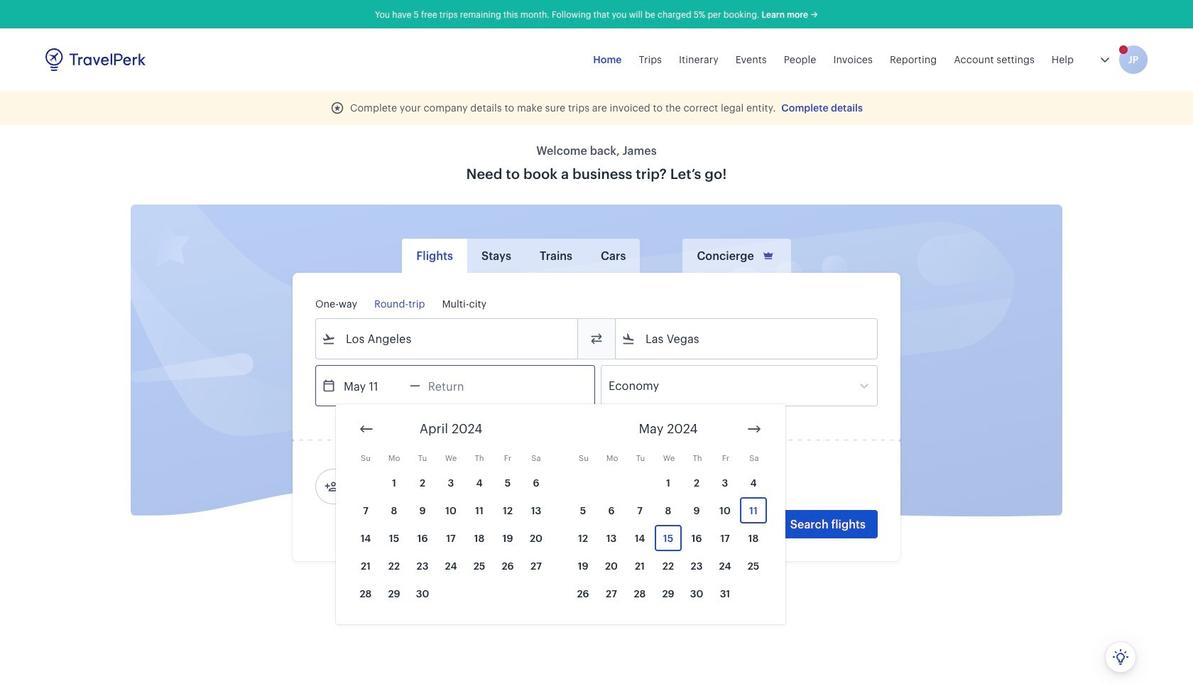 Task type: locate. For each thing, give the bounding box(es) containing it.
To search field
[[636, 328, 859, 350]]

move backward to switch to the previous month. image
[[358, 421, 375, 438]]

Depart text field
[[336, 366, 410, 406]]

Return text field
[[420, 366, 494, 406]]

calendar application
[[336, 404, 1193, 635]]



Task type: describe. For each thing, give the bounding box(es) containing it.
move forward to switch to the next month. image
[[746, 421, 763, 438]]

Add first traveler search field
[[339, 475, 487, 498]]

From search field
[[336, 328, 559, 350]]



